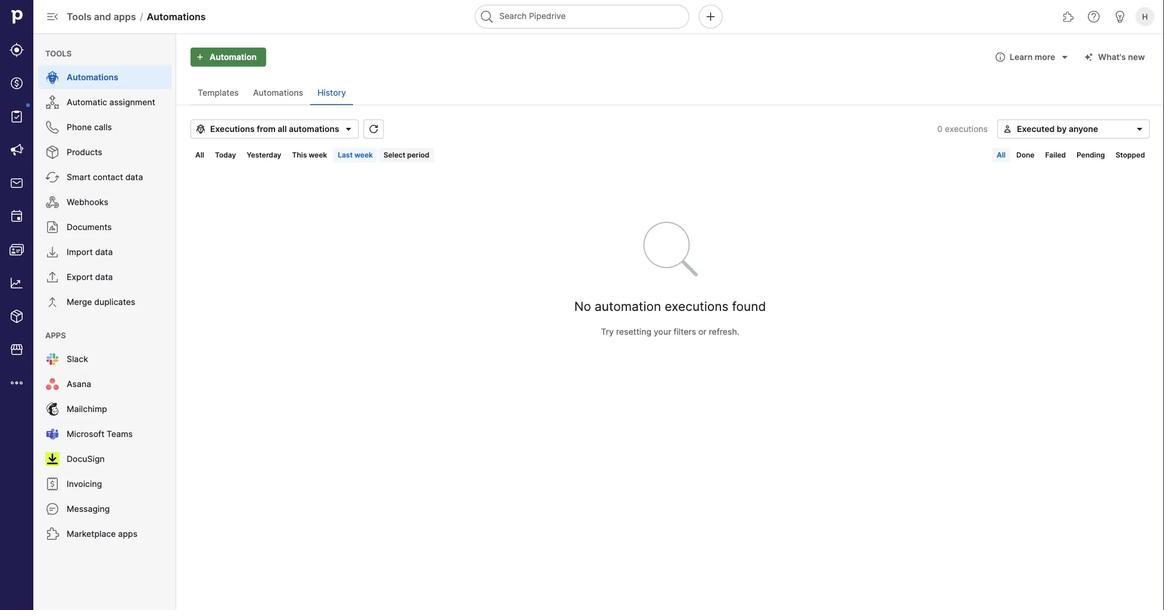 Task type: locate. For each thing, give the bounding box(es) containing it.
8 color undefined image from the top
[[45, 453, 60, 467]]

color undefined image left automatic
[[45, 95, 60, 110]]

color undefined image left import
[[45, 245, 60, 260]]

stopped
[[1116, 151, 1145, 160]]

color undefined image inside 'docusign' link
[[45, 453, 60, 467]]

smart
[[67, 172, 91, 182]]

1 all button from the left
[[191, 148, 209, 163]]

data
[[125, 172, 143, 182], [95, 247, 113, 258], [95, 272, 113, 283]]

color primary image left learn at the right top
[[993, 52, 1007, 62]]

tools
[[67, 11, 92, 22], [45, 49, 72, 58]]

color primary image inside executions from all automations popup button
[[196, 124, 205, 134]]

1 vertical spatial apps
[[118, 530, 137, 540]]

color undefined image down apps
[[45, 352, 60, 367]]

marketplace image
[[10, 343, 24, 357]]

2 horizontal spatial color primary image
[[1135, 124, 1144, 134]]

2 vertical spatial data
[[95, 272, 113, 283]]

apps
[[45, 331, 66, 340]]

color undefined image inside export data link
[[45, 270, 60, 285]]

from
[[257, 124, 276, 134]]

color undefined image left merge
[[45, 295, 60, 310]]

color undefined image
[[45, 70, 60, 85], [45, 120, 60, 135], [45, 145, 60, 160], [45, 245, 60, 260], [45, 295, 60, 310], [45, 352, 60, 367], [45, 402, 60, 417], [45, 453, 60, 467], [45, 478, 60, 492], [45, 503, 60, 517], [45, 528, 60, 542]]

color primary image up "stopped"
[[1135, 124, 1144, 134]]

assignment
[[109, 97, 155, 107]]

0 horizontal spatial week
[[309, 151, 327, 160]]

1 vertical spatial tools
[[45, 49, 72, 58]]

tools down menu toggle icon
[[45, 49, 72, 58]]

tools for tools and apps / automations
[[67, 11, 92, 22]]

done
[[1016, 151, 1034, 160]]

executions up or
[[665, 299, 728, 314]]

executions from all automations
[[210, 124, 339, 134]]

week right this
[[309, 151, 327, 160]]

0 horizontal spatial color primary image
[[344, 124, 353, 134]]

color undefined image
[[45, 95, 60, 110], [10, 110, 24, 124], [45, 170, 60, 185], [45, 195, 60, 210], [45, 220, 60, 235], [45, 270, 60, 285], [45, 377, 60, 392], [45, 427, 60, 442]]

automations right /
[[147, 11, 206, 22]]

this week
[[292, 151, 327, 160]]

automations link
[[38, 65, 171, 89]]

color undefined image for webhooks
[[45, 195, 60, 210]]

color undefined image left 'export'
[[45, 270, 60, 285]]

color primary image inside executed by anyone popup button
[[1135, 124, 1144, 134]]

11 color undefined image from the top
[[45, 528, 60, 542]]

automatic assignment
[[67, 97, 155, 107]]

color undefined image inside import data link
[[45, 245, 60, 260]]

color primary image for learn more
[[993, 52, 1007, 62]]

1 horizontal spatial executions
[[945, 124, 988, 134]]

yesterday
[[247, 151, 281, 160]]

no automation executions found
[[574, 299, 766, 314]]

0 horizontal spatial automations
[[67, 72, 118, 82]]

5 color undefined image from the top
[[45, 295, 60, 310]]

10 color undefined image from the top
[[45, 503, 60, 517]]

executions from all automations button
[[191, 120, 359, 139]]

1 vertical spatial executions
[[665, 299, 728, 314]]

automations up automatic
[[67, 72, 118, 82]]

0 vertical spatial tools
[[67, 11, 92, 22]]

all button
[[191, 148, 209, 163], [992, 148, 1010, 163]]

color primary image inside executions from all automations popup button
[[344, 124, 353, 134]]

color undefined image inside merge duplicates link
[[45, 295, 60, 310]]

1 horizontal spatial automations
[[147, 11, 206, 22]]

color undefined image left the documents
[[45, 220, 60, 235]]

color undefined image inside smart contact data link
[[45, 170, 60, 185]]

pending
[[1077, 151, 1105, 160]]

3 color undefined image from the top
[[45, 145, 60, 160]]

9 color undefined image from the top
[[45, 478, 60, 492]]

color undefined image inside messaging link
[[45, 503, 60, 517]]

import
[[67, 247, 93, 258]]

deals image
[[10, 76, 24, 91]]

1 all from the left
[[195, 151, 204, 160]]

7 color undefined image from the top
[[45, 402, 60, 417]]

menu
[[0, 0, 33, 611], [33, 33, 176, 611]]

color undefined image left microsoft
[[45, 427, 60, 442]]

color undefined image left invoicing
[[45, 478, 60, 492]]

color undefined image for merge duplicates
[[45, 295, 60, 310]]

Executed by anyone field
[[997, 120, 1150, 139]]

0 executions
[[937, 124, 988, 134]]

export
[[67, 272, 93, 283]]

color primary image
[[993, 52, 1007, 62], [1058, 52, 1072, 62], [196, 124, 205, 134], [367, 124, 381, 134], [1003, 124, 1012, 134]]

color undefined image left asana
[[45, 377, 60, 392]]

color undefined image left messaging
[[45, 503, 60, 517]]

merge duplicates
[[67, 297, 135, 308]]

by
[[1057, 124, 1067, 134]]

color undefined image for export data
[[45, 270, 60, 285]]

merge
[[67, 297, 92, 308]]

color undefined image for documents
[[45, 220, 60, 235]]

automatic
[[67, 97, 107, 107]]

tools left and
[[67, 11, 92, 22]]

1 horizontal spatial color primary image
[[1081, 52, 1096, 62]]

color undefined image left marketplace in the left bottom of the page
[[45, 528, 60, 542]]

color undefined image inside "phone calls" link
[[45, 120, 60, 135]]

data right contact
[[125, 172, 143, 182]]

color undefined image for microsoft teams
[[45, 427, 60, 442]]

1 week from the left
[[309, 151, 327, 160]]

color undefined image left smart
[[45, 170, 60, 185]]

2 vertical spatial automations
[[253, 88, 303, 98]]

data for export data
[[95, 272, 113, 283]]

color undefined image inside 'automatic assignment' link
[[45, 95, 60, 110]]

color undefined image for slack
[[45, 352, 60, 367]]

home image
[[8, 8, 26, 26]]

color primary image left executed
[[1003, 124, 1012, 134]]

color undefined image for phone calls
[[45, 120, 60, 135]]

apps left /
[[114, 11, 136, 22]]

yesterday button
[[242, 148, 286, 163]]

phone
[[67, 122, 92, 132]]

6 color undefined image from the top
[[45, 352, 60, 367]]

color primary image for executions from all automations
[[344, 124, 353, 134]]

apps down messaging link
[[118, 530, 137, 540]]

learn more
[[1010, 52, 1055, 62]]

0 horizontal spatial all
[[195, 151, 204, 160]]

0 horizontal spatial all button
[[191, 148, 209, 163]]

executions right 0
[[945, 124, 988, 134]]

import data
[[67, 247, 113, 258]]

executions
[[210, 124, 255, 134]]

products link
[[38, 141, 171, 164]]

color undefined image inside webhooks 'link'
[[45, 195, 60, 210]]

all button left today button
[[191, 148, 209, 163]]

1 horizontal spatial all button
[[992, 148, 1010, 163]]

color undefined image inside 'products' link
[[45, 145, 60, 160]]

smart contact data link
[[38, 166, 171, 189]]

learn
[[1010, 52, 1033, 62]]

data right 'export'
[[95, 272, 113, 283]]

color undefined image inside the invoicing link
[[45, 478, 60, 492]]

documents link
[[38, 216, 171, 239]]

all
[[195, 151, 204, 160], [997, 151, 1006, 160]]

executed
[[1017, 124, 1055, 134]]

what's new button
[[1079, 48, 1150, 67]]

executed by anyone
[[1017, 124, 1098, 134]]

color undefined image inside documents link
[[45, 220, 60, 235]]

quick add image
[[703, 10, 718, 24]]

color undefined image inside asana link
[[45, 377, 60, 392]]

color undefined image for docusign
[[45, 453, 60, 467]]

export data
[[67, 272, 113, 283]]

import data link
[[38, 241, 171, 264]]

color undefined image left docusign
[[45, 453, 60, 467]]

0 vertical spatial data
[[125, 172, 143, 182]]

found
[[732, 299, 766, 314]]

color undefined image for products
[[45, 145, 60, 160]]

2 horizontal spatial automations
[[253, 88, 303, 98]]

sales assistant image
[[1113, 10, 1127, 24]]

color primary image inside executed by anyone popup button
[[1003, 124, 1012, 134]]

color undefined image for smart contact data
[[45, 170, 60, 185]]

color primary image left executions
[[196, 124, 205, 134]]

tools inside menu
[[45, 49, 72, 58]]

all button left done button
[[992, 148, 1010, 163]]

docusign link
[[38, 448, 171, 472]]

1 color undefined image from the top
[[45, 70, 60, 85]]

4 color undefined image from the top
[[45, 245, 60, 260]]

0 vertical spatial apps
[[114, 11, 136, 22]]

quick help image
[[1087, 10, 1101, 24]]

failed
[[1045, 151, 1066, 160]]

color undefined image inside marketplace apps "link"
[[45, 528, 60, 542]]

1 vertical spatial data
[[95, 247, 113, 258]]

1 horizontal spatial week
[[354, 151, 373, 160]]

1 horizontal spatial all
[[997, 151, 1006, 160]]

color primary image
[[1081, 52, 1096, 62], [344, 124, 353, 134], [1135, 124, 1144, 134]]

apps
[[114, 11, 136, 22], [118, 530, 137, 540]]

last week
[[338, 151, 373, 160]]

color undefined image left phone
[[45, 120, 60, 135]]

color undefined image right 'deals' icon
[[45, 70, 60, 85]]

documents
[[67, 222, 112, 233]]

color primary image left what's
[[1081, 52, 1096, 62]]

color undefined image left products
[[45, 145, 60, 160]]

select period
[[384, 151, 429, 160]]

automations
[[289, 124, 339, 134]]

color undefined image inside 'microsoft teams' link
[[45, 427, 60, 442]]

all left done
[[997, 151, 1006, 160]]

2 week from the left
[[354, 151, 373, 160]]

color primary image inside what's new button
[[1081, 52, 1096, 62]]

invoicing
[[67, 480, 102, 490]]

color undefined image inside mailchimp link
[[45, 402, 60, 417]]

history
[[317, 88, 346, 98]]

automations menu item
[[33, 65, 176, 89]]

color undefined image for invoicing
[[45, 478, 60, 492]]

week right last
[[354, 151, 373, 160]]

refresh.
[[709, 327, 739, 337]]

color undefined image inside automations link
[[45, 70, 60, 85]]

executed by anyone button
[[997, 120, 1150, 139]]

smart contact data
[[67, 172, 143, 182]]

products image
[[10, 310, 24, 324]]

color primary inverted image
[[193, 52, 207, 62]]

templates
[[198, 88, 239, 98]]

done button
[[1012, 148, 1039, 163]]

2 all from the left
[[997, 151, 1006, 160]]

today button
[[210, 148, 241, 163]]

2 color undefined image from the top
[[45, 120, 60, 135]]

week
[[309, 151, 327, 160], [354, 151, 373, 160]]

learn more button
[[991, 48, 1074, 67]]

2 all button from the left
[[992, 148, 1010, 163]]

1 vertical spatial automations
[[67, 72, 118, 82]]

0 horizontal spatial executions
[[665, 299, 728, 314]]

leads image
[[10, 43, 24, 57]]

or
[[698, 327, 707, 337]]

all left today
[[195, 151, 204, 160]]

color undefined image left webhooks
[[45, 195, 60, 210]]

h
[[1142, 12, 1148, 21]]

color undefined image for marketplace apps
[[45, 528, 60, 542]]

what's
[[1098, 52, 1126, 62]]

all for done
[[997, 151, 1006, 160]]

all button for done
[[992, 148, 1010, 163]]

color primary image up last
[[344, 124, 353, 134]]

data right import
[[95, 247, 113, 258]]

executions
[[945, 124, 988, 134], [665, 299, 728, 314]]

automations up executions from all automations
[[253, 88, 303, 98]]

color undefined image for import data
[[45, 245, 60, 260]]

color undefined image left the mailchimp
[[45, 402, 60, 417]]

color undefined image inside slack 'link'
[[45, 352, 60, 367]]

color undefined image for messaging
[[45, 503, 60, 517]]



Task type: describe. For each thing, give the bounding box(es) containing it.
color primary image for executed by anyone
[[1135, 124, 1144, 134]]

more image
[[10, 376, 24, 391]]

asana
[[67, 380, 91, 390]]

failed button
[[1040, 148, 1071, 163]]

automation button
[[191, 48, 266, 67]]

asana link
[[38, 373, 171, 397]]

pending button
[[1072, 148, 1110, 163]]

filters
[[674, 327, 696, 337]]

automation
[[595, 299, 661, 314]]

last week button
[[333, 148, 378, 163]]

merge duplicates link
[[38, 291, 171, 314]]

color undefined image for mailchimp
[[45, 402, 60, 417]]

export data link
[[38, 266, 171, 289]]

your
[[654, 327, 671, 337]]

color undefined image for automations
[[45, 70, 60, 85]]

week for last week
[[354, 151, 373, 160]]

activities image
[[10, 210, 24, 224]]

marketplace apps
[[67, 530, 137, 540]]

webhooks link
[[38, 191, 171, 214]]

week for this week
[[309, 151, 327, 160]]

tools and apps / automations
[[67, 11, 206, 22]]

select period button
[[379, 148, 434, 163]]

mailchimp
[[67, 405, 107, 415]]

webhooks
[[67, 197, 108, 207]]

h button
[[1133, 5, 1157, 29]]

and
[[94, 11, 111, 22]]

0 vertical spatial executions
[[945, 124, 988, 134]]

microsoft
[[67, 430, 104, 440]]

all
[[278, 124, 287, 134]]

try
[[601, 327, 614, 337]]

mailchimp link
[[38, 398, 171, 422]]

new
[[1128, 52, 1145, 62]]

slack link
[[38, 348, 171, 372]]

messaging
[[67, 505, 110, 515]]

duplicates
[[94, 297, 135, 308]]

Executions from all automations field
[[191, 120, 359, 139]]

apps inside "link"
[[118, 530, 137, 540]]

microsoft teams link
[[38, 423, 171, 447]]

phone calls link
[[38, 116, 171, 139]]

what's new
[[1098, 52, 1145, 62]]

period
[[407, 151, 429, 160]]

no
[[574, 299, 591, 314]]

contact
[[93, 172, 123, 182]]

color primary image up last week
[[367, 124, 381, 134]]

today
[[215, 151, 236, 160]]

color primary image for executed by anyone
[[1003, 124, 1012, 134]]

microsoft teams
[[67, 430, 133, 440]]

last
[[338, 151, 353, 160]]

tools for tools
[[45, 49, 72, 58]]

color primary image right more
[[1058, 52, 1072, 62]]

teams
[[107, 430, 133, 440]]

campaigns image
[[10, 143, 24, 157]]

/
[[140, 11, 143, 22]]

try resetting your filters or refresh.
[[601, 327, 739, 337]]

stopped button
[[1111, 148, 1150, 163]]

more
[[1035, 52, 1055, 62]]

color undefined image for asana
[[45, 377, 60, 392]]

messaging link
[[38, 498, 171, 522]]

anyone
[[1069, 124, 1098, 134]]

color undefined image for automatic assignment
[[45, 95, 60, 110]]

insights image
[[10, 276, 24, 291]]

calls
[[94, 122, 112, 132]]

data for import data
[[95, 247, 113, 258]]

automatic assignment link
[[38, 91, 171, 114]]

color undefined image up campaigns icon
[[10, 110, 24, 124]]

marketplace apps link
[[38, 523, 171, 547]]

select
[[384, 151, 405, 160]]

color primary image for executions from all automations
[[196, 124, 205, 134]]

0
[[937, 124, 942, 134]]

automations inside menu item
[[67, 72, 118, 82]]

phone calls
[[67, 122, 112, 132]]

menu toggle image
[[45, 10, 60, 24]]

all for today
[[195, 151, 204, 160]]

Search Pipedrive field
[[475, 5, 689, 29]]

this
[[292, 151, 307, 160]]

products
[[67, 147, 102, 157]]

invoicing link
[[38, 473, 171, 497]]

resetting
[[616, 327, 651, 337]]

automation
[[210, 52, 257, 62]]

marketplace
[[67, 530, 116, 540]]

this week button
[[287, 148, 332, 163]]

menu containing automations
[[33, 33, 176, 611]]

0 vertical spatial automations
[[147, 11, 206, 22]]

slack
[[67, 355, 88, 365]]

sales inbox image
[[10, 176, 24, 191]]

all button for today
[[191, 148, 209, 163]]

contacts image
[[10, 243, 24, 257]]



Task type: vqa. For each thing, say whether or not it's contained in the screenshot.
color primary icon in Revenue forecast Button
no



